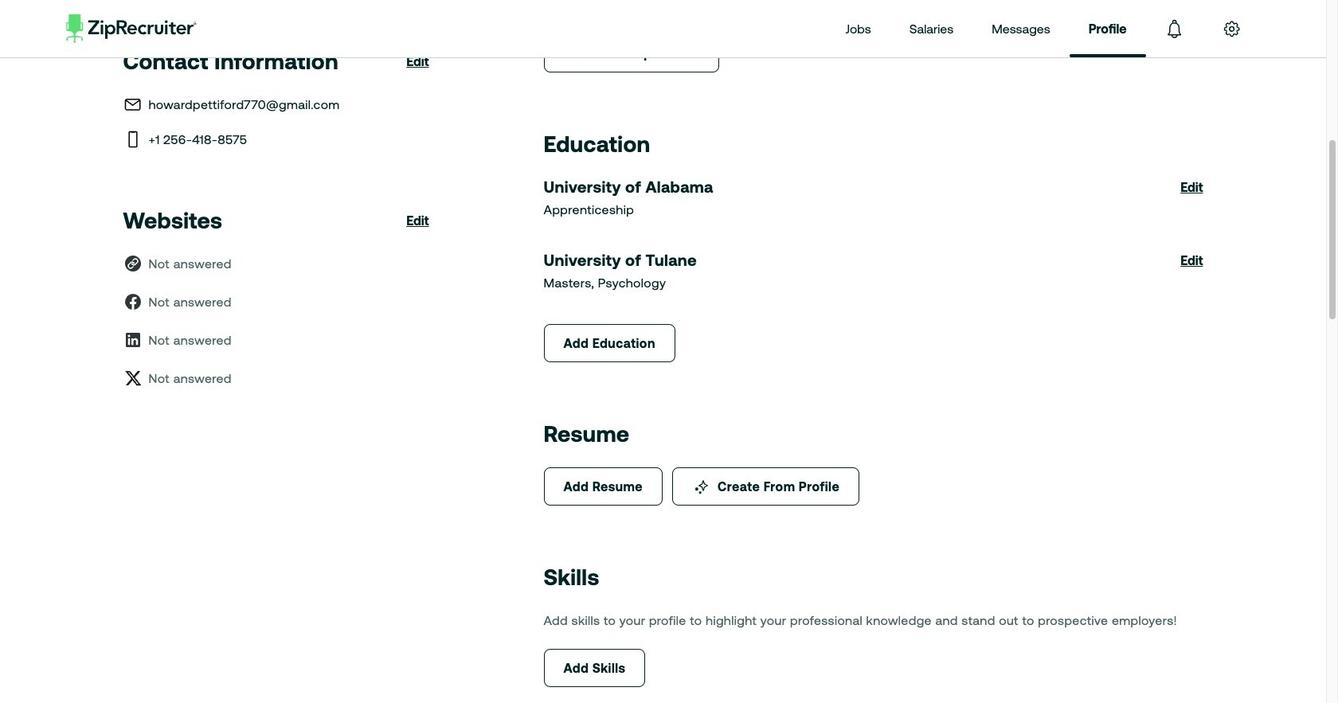 Task type: locate. For each thing, give the bounding box(es) containing it.
websites element
[[0, 0, 1326, 703], [0, 0, 1326, 703]]

skills element
[[0, 0, 1326, 703]]

None field
[[462, 295, 855, 335], [462, 376, 855, 416], [462, 457, 855, 497], [462, 538, 855, 578], [462, 295, 855, 335], [462, 376, 855, 416], [462, 457, 855, 497], [462, 538, 855, 578]]

contact information element
[[0, 0, 1326, 703]]



Task type: vqa. For each thing, say whether or not it's contained in the screenshot.
the right Manager
no



Task type: describe. For each thing, give the bounding box(es) containing it.
more information element
[[0, 0, 1326, 703]]

ziprecruiter image
[[66, 14, 196, 43]]



